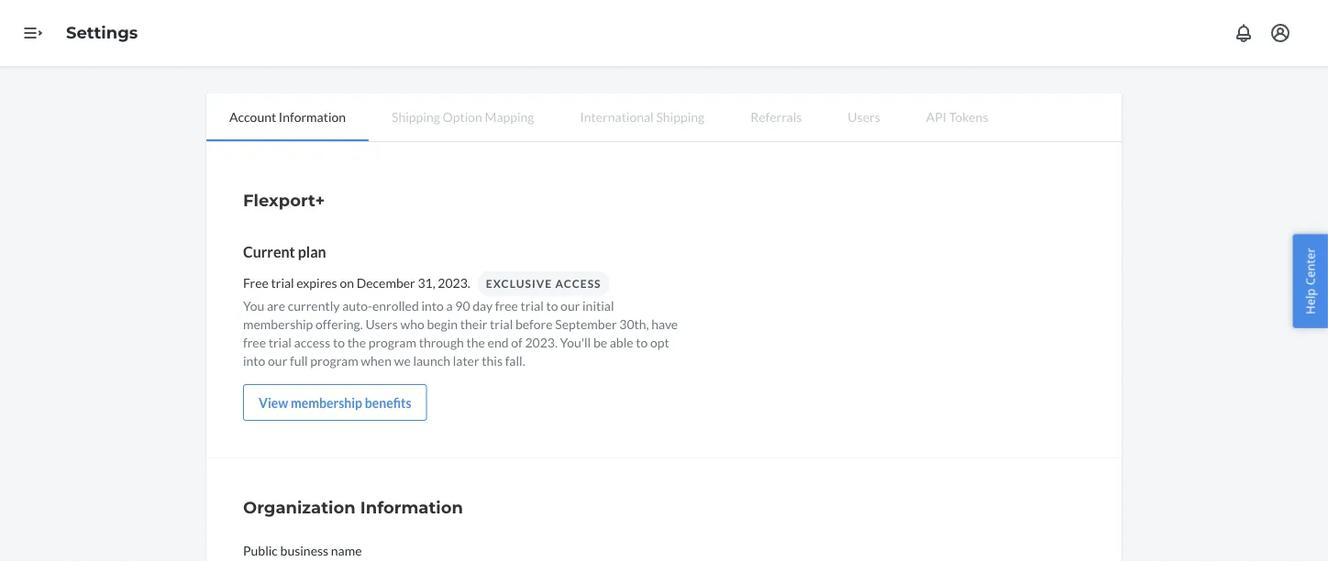 Task type: locate. For each thing, give the bounding box(es) containing it.
our
[[561, 298, 580, 313], [268, 353, 288, 368]]

settings
[[66, 23, 138, 43]]

help
[[1303, 289, 1319, 315]]

flexport+
[[243, 190, 325, 210]]

to down exclusive access
[[546, 298, 558, 313]]

the
[[347, 335, 366, 350], [467, 335, 485, 350]]

auto-
[[342, 298, 372, 313]]

account
[[229, 109, 276, 124]]

information inside tab
[[279, 109, 346, 124]]

0 vertical spatial program
[[369, 335, 417, 350]]

0 horizontal spatial our
[[268, 353, 288, 368]]

0 horizontal spatial the
[[347, 335, 366, 350]]

0 vertical spatial information
[[279, 109, 346, 124]]

1 shipping from the left
[[392, 109, 440, 124]]

users tab
[[825, 94, 904, 139]]

tokens
[[950, 109, 989, 124]]

90
[[455, 298, 470, 313]]

into left full
[[243, 353, 266, 368]]

0 vertical spatial membership
[[243, 316, 313, 332]]

trial up are
[[271, 275, 294, 290]]

users
[[848, 109, 881, 124], [366, 316, 398, 332]]

to left the opt
[[636, 335, 648, 350]]

currently
[[288, 298, 340, 313]]

program
[[369, 335, 417, 350], [311, 353, 359, 368]]

1 horizontal spatial free
[[495, 298, 518, 313]]

30th,
[[620, 316, 649, 332]]

free
[[243, 275, 269, 290]]

tab list
[[206, 94, 1122, 142]]

shipping
[[392, 109, 440, 124], [657, 109, 705, 124]]

exclusive access
[[486, 277, 602, 290]]

0 horizontal spatial shipping
[[392, 109, 440, 124]]

you
[[243, 298, 265, 313]]

1 vertical spatial membership
[[291, 395, 363, 411]]

0 horizontal spatial information
[[279, 109, 346, 124]]

international shipping
[[580, 109, 705, 124]]

on
[[340, 275, 354, 290]]

mapping
[[485, 109, 535, 124]]

2023. inside 'you are currently auto-enrolled into a 90 day free trial to our initial membership offering. users who begin their trial before september 30th, have free trial access to the program through the end of 2023. you'll be able to opt into our full program when we launch later this fall.'
[[525, 335, 558, 350]]

1 horizontal spatial information
[[360, 497, 463, 518]]

open navigation image
[[22, 22, 44, 44]]

access
[[556, 277, 602, 290]]

1 horizontal spatial users
[[848, 109, 881, 124]]

shipping left option
[[392, 109, 440, 124]]

our left full
[[268, 353, 288, 368]]

users left api
[[848, 109, 881, 124]]

information up the name
[[360, 497, 463, 518]]

membership inside button
[[291, 395, 363, 411]]

view membership benefits
[[259, 395, 412, 411]]

membership
[[243, 316, 313, 332], [291, 395, 363, 411]]

0 horizontal spatial to
[[333, 335, 345, 350]]

0 horizontal spatial 2023.
[[438, 275, 471, 290]]

2 shipping from the left
[[657, 109, 705, 124]]

the down offering. in the bottom left of the page
[[347, 335, 366, 350]]

referrals tab
[[728, 94, 825, 139]]

api tokens tab
[[904, 94, 1012, 139]]

1 vertical spatial information
[[360, 497, 463, 518]]

1 horizontal spatial program
[[369, 335, 417, 350]]

name
[[331, 543, 362, 558]]

0 vertical spatial into
[[422, 298, 444, 313]]

shipping option mapping
[[392, 109, 535, 124]]

1 vertical spatial users
[[366, 316, 398, 332]]

later
[[453, 353, 480, 368]]

our down access
[[561, 298, 580, 313]]

free trial expires on december 31, 2023.
[[243, 275, 471, 290]]

access
[[294, 335, 331, 350]]

to
[[546, 298, 558, 313], [333, 335, 345, 350], [636, 335, 648, 350]]

into left a at the bottom of the page
[[422, 298, 444, 313]]

1 vertical spatial 2023.
[[525, 335, 558, 350]]

initial
[[583, 298, 614, 313]]

users down enrolled
[[366, 316, 398, 332]]

public business name
[[243, 543, 362, 558]]

free right day
[[495, 298, 518, 313]]

1 vertical spatial into
[[243, 353, 266, 368]]

0 vertical spatial users
[[848, 109, 881, 124]]

enrolled
[[372, 298, 419, 313]]

users inside tab
[[848, 109, 881, 124]]

free
[[495, 298, 518, 313], [243, 335, 266, 350]]

begin
[[427, 316, 458, 332]]

membership down are
[[243, 316, 313, 332]]

1 horizontal spatial the
[[467, 335, 485, 350]]

trial up end
[[490, 316, 513, 332]]

shipping inside international shipping tab
[[657, 109, 705, 124]]

the down their at the left of the page
[[467, 335, 485, 350]]

account information
[[229, 109, 346, 124]]

information
[[279, 109, 346, 124], [360, 497, 463, 518]]

31,
[[418, 275, 436, 290]]

free down "you"
[[243, 335, 266, 350]]

1 horizontal spatial our
[[561, 298, 580, 313]]

open notifications image
[[1233, 22, 1255, 44]]

account information tab
[[206, 94, 369, 141]]

help center button
[[1293, 234, 1329, 328]]

0 horizontal spatial into
[[243, 353, 266, 368]]

program up we
[[369, 335, 417, 350]]

2023.
[[438, 275, 471, 290], [525, 335, 558, 350]]

a
[[447, 298, 453, 313]]

expires
[[297, 275, 337, 290]]

2023. down the before
[[525, 335, 558, 350]]

information for account information
[[279, 109, 346, 124]]

international shipping tab
[[558, 94, 728, 139]]

this
[[482, 353, 503, 368]]

to down offering. in the bottom left of the page
[[333, 335, 345, 350]]

1 vertical spatial program
[[311, 353, 359, 368]]

1 horizontal spatial 2023.
[[525, 335, 558, 350]]

into
[[422, 298, 444, 313], [243, 353, 266, 368]]

offering.
[[316, 316, 363, 332]]

0 horizontal spatial users
[[366, 316, 398, 332]]

0 vertical spatial 2023.
[[438, 275, 471, 290]]

trial
[[271, 275, 294, 290], [521, 298, 544, 313], [490, 316, 513, 332], [269, 335, 292, 350]]

view
[[259, 395, 288, 411]]

membership down full
[[291, 395, 363, 411]]

1 horizontal spatial shipping
[[657, 109, 705, 124]]

1 the from the left
[[347, 335, 366, 350]]

2023. up a at the bottom of the page
[[438, 275, 471, 290]]

1 vertical spatial our
[[268, 353, 288, 368]]

1 vertical spatial free
[[243, 335, 266, 350]]

1 horizontal spatial into
[[422, 298, 444, 313]]

program down 'access'
[[311, 353, 359, 368]]

information right account
[[279, 109, 346, 124]]

api tokens
[[927, 109, 989, 124]]

shipping right international at the left
[[657, 109, 705, 124]]

organization information
[[243, 497, 463, 518]]



Task type: vqa. For each thing, say whether or not it's contained in the screenshot.
topmost membership
yes



Task type: describe. For each thing, give the bounding box(es) containing it.
december
[[357, 275, 415, 290]]

view membership benefits link
[[243, 385, 427, 421]]

able
[[610, 335, 634, 350]]

have
[[652, 316, 678, 332]]

view membership benefits button
[[243, 385, 427, 421]]

september
[[555, 316, 617, 332]]

option
[[443, 109, 483, 124]]

current plan
[[243, 243, 326, 261]]

shipping option mapping tab
[[369, 94, 558, 139]]

are
[[267, 298, 285, 313]]

you are currently auto-enrolled into a 90 day free trial to our initial membership offering. users who begin their trial before september 30th, have free trial access to the program through the end of 2023. you'll be able to opt into our full program when we launch later this fall.
[[243, 298, 678, 368]]

trial up the before
[[521, 298, 544, 313]]

launch
[[413, 353, 451, 368]]

1 horizontal spatial to
[[546, 298, 558, 313]]

benefits
[[365, 395, 412, 411]]

center
[[1303, 248, 1319, 286]]

0 vertical spatial free
[[495, 298, 518, 313]]

be
[[594, 335, 608, 350]]

we
[[394, 353, 411, 368]]

open account menu image
[[1270, 22, 1292, 44]]

api
[[927, 109, 947, 124]]

help center
[[1303, 248, 1319, 315]]

settings link
[[66, 23, 138, 43]]

their
[[461, 316, 488, 332]]

public
[[243, 543, 278, 558]]

end
[[488, 335, 509, 350]]

business
[[280, 543, 329, 558]]

2 horizontal spatial to
[[636, 335, 648, 350]]

full
[[290, 353, 308, 368]]

trial up full
[[269, 335, 292, 350]]

fall.
[[505, 353, 526, 368]]

organization
[[243, 497, 356, 518]]

shipping inside "shipping option mapping" tab
[[392, 109, 440, 124]]

2 the from the left
[[467, 335, 485, 350]]

users inside 'you are currently auto-enrolled into a 90 day free trial to our initial membership offering. users who begin their trial before september 30th, have free trial access to the program through the end of 2023. you'll be able to opt into our full program when we launch later this fall.'
[[366, 316, 398, 332]]

plan
[[298, 243, 326, 261]]

exclusive
[[486, 277, 553, 290]]

opt
[[651, 335, 670, 350]]

when
[[361, 353, 392, 368]]

international
[[580, 109, 654, 124]]

current
[[243, 243, 295, 261]]

who
[[401, 316, 425, 332]]

tab list containing account information
[[206, 94, 1122, 142]]

of
[[511, 335, 523, 350]]

0 horizontal spatial program
[[311, 353, 359, 368]]

before
[[516, 316, 553, 332]]

referrals
[[751, 109, 802, 124]]

0 vertical spatial our
[[561, 298, 580, 313]]

you'll
[[560, 335, 591, 350]]

information for organization information
[[360, 497, 463, 518]]

0 horizontal spatial free
[[243, 335, 266, 350]]

through
[[419, 335, 464, 350]]

membership inside 'you are currently auto-enrolled into a 90 day free trial to our initial membership offering. users who begin their trial before september 30th, have free trial access to the program through the end of 2023. you'll be able to opt into our full program when we launch later this fall.'
[[243, 316, 313, 332]]

day
[[473, 298, 493, 313]]



